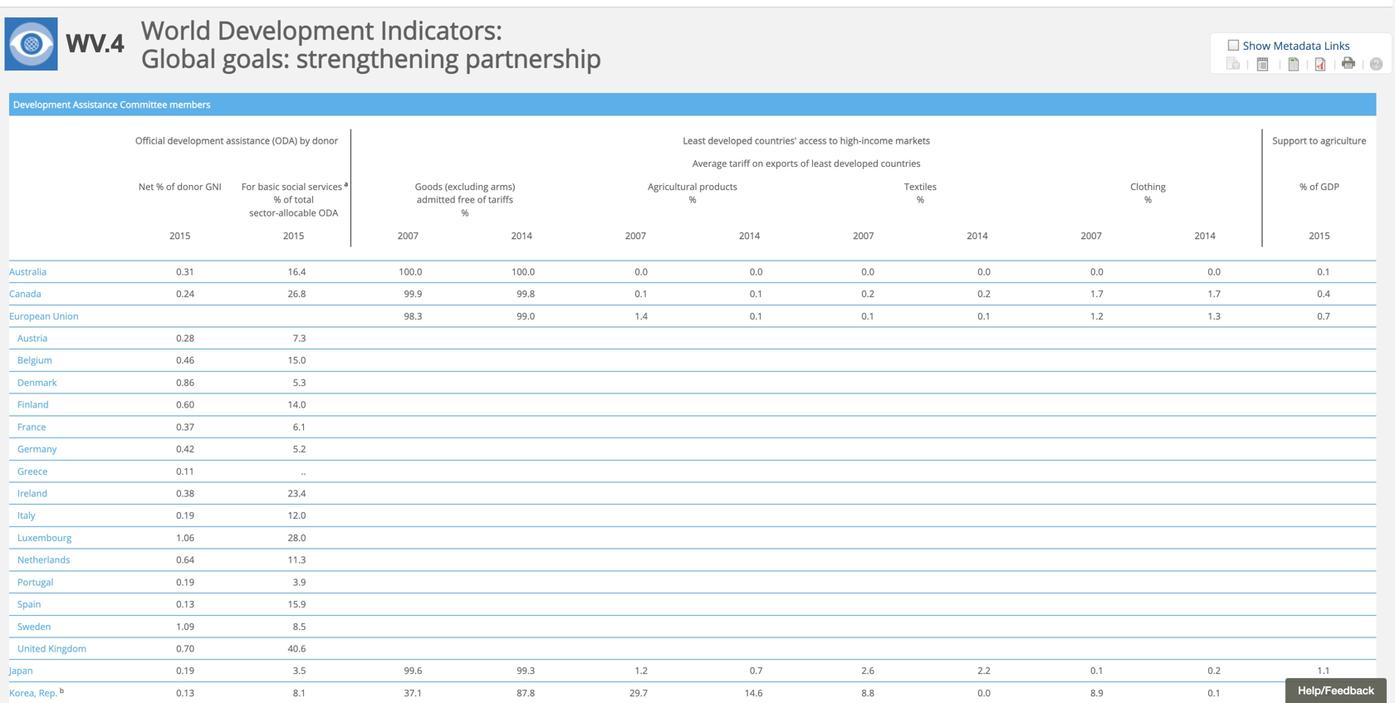 Task type: locate. For each thing, give the bounding box(es) containing it.
0 vertical spatial development
[[218, 13, 374, 47]]

0 horizontal spatial developed
[[708, 134, 753, 147]]

% down textiles
[[917, 193, 924, 206]]

1 vertical spatial 0.19
[[176, 576, 194, 588]]

1 horizontal spatial 0.2
[[978, 287, 991, 300]]

0 horizontal spatial 0.7
[[750, 665, 763, 677]]

countries
[[881, 157, 921, 170]]

0.19 down 0.64 on the bottom of the page
[[176, 576, 194, 588]]

european union link
[[9, 310, 79, 322]]

2 horizontal spatial 2015
[[1309, 229, 1330, 242]]

3.9
[[293, 576, 306, 588]]

1 horizontal spatial 0.7
[[1318, 310, 1331, 322]]

0.37
[[176, 421, 194, 433]]

greece link
[[17, 465, 48, 477]]

development assistance committee members
[[13, 98, 211, 110]]

0.64
[[176, 554, 194, 566]]

0.38
[[176, 487, 194, 500]]

donor right by
[[312, 134, 338, 147]]

luxembourg
[[17, 532, 72, 544]]

0 horizontal spatial 100.0
[[399, 265, 422, 278]]

to right support
[[1310, 134, 1318, 147]]

tariffs
[[488, 193, 513, 206]]

australia link
[[9, 265, 47, 278]]

4 2014 from the left
[[1195, 229, 1216, 242]]

italy link
[[17, 509, 35, 522]]

0.19 for 12.0
[[176, 509, 194, 522]]

1 0.13 from the top
[[176, 598, 194, 611]]

of right free
[[477, 193, 486, 206]]

% down basic
[[274, 193, 281, 206]]

to left high-
[[829, 134, 838, 147]]

ireland link
[[17, 487, 47, 500]]

united kingdom
[[17, 642, 86, 655]]

100.0 up the 99.9
[[399, 265, 422, 278]]

0.13 up 1.09
[[176, 598, 194, 611]]

0.19 up "1.06"
[[176, 509, 194, 522]]

finland link
[[17, 398, 49, 411]]

of inside goods (excluding arms) admitted free of tariffs %
[[477, 193, 486, 206]]

a link
[[344, 179, 348, 189]]

wv.4
[[66, 30, 125, 58]]

1 horizontal spatial donor
[[312, 134, 338, 147]]

1 vertical spatial development
[[13, 98, 71, 110]]

european
[[9, 310, 50, 322]]

2 0.19 from the top
[[176, 576, 194, 588]]

0 vertical spatial 0.13
[[176, 598, 194, 611]]

2 vertical spatial 0.19
[[176, 665, 194, 677]]

1 vertical spatial 0.7
[[750, 665, 763, 677]]

8.1
[[293, 687, 306, 699]]

(oda)
[[272, 134, 297, 147]]

0.2
[[862, 287, 875, 300], [978, 287, 991, 300], [1208, 665, 1221, 677]]

0 horizontal spatial development
[[13, 98, 71, 110]]

2 to from the left
[[1310, 134, 1318, 147]]

germany
[[17, 443, 57, 455]]

1.7
[[1091, 287, 1104, 300], [1208, 287, 1221, 300]]

0.28
[[176, 332, 194, 344]]

2015 down % of gdp in the right of the page
[[1309, 229, 1330, 242]]

1 horizontal spatial 100.0
[[512, 265, 535, 278]]

0 horizontal spatial 1.7
[[1091, 287, 1104, 300]]

1.09
[[176, 620, 194, 633]]

goods (excluding arms) admitted free of tariffs %
[[415, 180, 515, 219]]

kingdom
[[48, 642, 86, 655]]

0 vertical spatial 0.19
[[176, 509, 194, 522]]

spain link
[[17, 598, 41, 611]]

canada
[[9, 287, 41, 300]]

of down social
[[284, 193, 292, 206]]

world development indicators: global goals: strengthening partnership
[[141, 13, 602, 75]]

12.0
[[288, 509, 306, 522]]

free
[[458, 193, 475, 206]]

0 horizontal spatial to
[[829, 134, 838, 147]]

show
[[1243, 38, 1271, 53]]

0 horizontal spatial donor
[[177, 180, 203, 193]]

by
[[300, 134, 310, 147]]

1.3
[[1208, 310, 1221, 322]]

%
[[156, 180, 164, 193], [1300, 180, 1308, 193], [274, 193, 281, 206], [689, 193, 697, 206], [917, 193, 924, 206], [1145, 193, 1152, 206], [461, 206, 469, 219]]

0.0
[[635, 265, 648, 278], [750, 265, 763, 278], [862, 265, 875, 278], [978, 265, 991, 278], [1091, 265, 1104, 278], [1208, 265, 1221, 278], [978, 687, 991, 699]]

access
[[799, 134, 827, 147]]

8.9
[[1091, 687, 1104, 699]]

1 horizontal spatial 1.2
[[1091, 310, 1104, 322]]

1 horizontal spatial 1.7
[[1208, 287, 1221, 300]]

for
[[242, 180, 256, 193]]

1 2015 from the left
[[170, 229, 191, 242]]

0.1
[[1318, 265, 1331, 278], [635, 287, 648, 300], [750, 287, 763, 300], [750, 310, 763, 322], [862, 310, 875, 322], [978, 310, 991, 322], [1091, 665, 1104, 677], [1208, 687, 1221, 699]]

0.19 for 3.9
[[176, 576, 194, 588]]

1 horizontal spatial 2015
[[283, 229, 304, 242]]

26.8
[[288, 287, 306, 300]]

0 horizontal spatial 2015
[[170, 229, 191, 242]]

average
[[693, 157, 727, 170]]

japan
[[9, 665, 33, 677]]

3 2014 from the left
[[967, 229, 988, 242]]

france
[[17, 421, 46, 433]]

0 horizontal spatial 1.2
[[635, 665, 648, 677]]

99.3
[[517, 665, 535, 677]]

2 0.13 from the top
[[176, 687, 194, 699]]

0.13 down 0.70 at the bottom left of page
[[176, 687, 194, 699]]

netherlands link
[[17, 554, 70, 566]]

0.46
[[176, 354, 194, 366]]

2015 down allocable on the left
[[283, 229, 304, 242]]

developed
[[708, 134, 753, 147], [834, 157, 879, 170]]

15.9
[[288, 598, 306, 611]]

italy
[[17, 509, 35, 522]]

total
[[295, 193, 314, 206]]

1 vertical spatial 0.13
[[176, 687, 194, 699]]

tariff
[[729, 157, 750, 170]]

% down clothing
[[1145, 193, 1152, 206]]

% down free
[[461, 206, 469, 219]]

0.31
[[176, 265, 194, 278]]

support to agriculture
[[1273, 134, 1367, 147]]

1 vertical spatial 1.2
[[635, 665, 648, 677]]

developed up tariff
[[708, 134, 753, 147]]

admitted
[[417, 193, 456, 206]]

sweden
[[17, 620, 51, 633]]

2015 up 0.31
[[170, 229, 191, 242]]

1 horizontal spatial to
[[1310, 134, 1318, 147]]

0.13 for 15.9
[[176, 598, 194, 611]]

european union
[[9, 310, 79, 322]]

3 0.19 from the top
[[176, 665, 194, 677]]

0.19 down 0.70 at the bottom left of page
[[176, 665, 194, 677]]

developed down high-
[[834, 157, 879, 170]]

0.7 up 14.6 at the right of the page
[[750, 665, 763, 677]]

% down agricultural at the top left of the page
[[689, 193, 697, 206]]

denmark
[[17, 376, 57, 389]]

donor left gni
[[177, 180, 203, 193]]

0.13 for 8.1
[[176, 687, 194, 699]]

basic
[[258, 180, 280, 193]]

luxembourg link
[[17, 532, 72, 544]]

1 vertical spatial developed
[[834, 157, 879, 170]]

clothing
[[1131, 180, 1166, 193]]

portugal link
[[17, 576, 53, 588]]

agriculture
[[1321, 134, 1367, 147]]

1 horizontal spatial developed
[[834, 157, 879, 170]]

indicators:
[[380, 13, 503, 47]]

100.0 up 99.8
[[512, 265, 535, 278]]

0.11
[[176, 465, 194, 477]]

0.7 down "0.4"
[[1318, 310, 1331, 322]]

1 1.7 from the left
[[1091, 287, 1104, 300]]

net
[[139, 180, 154, 193]]

2014
[[511, 229, 532, 242], [739, 229, 760, 242], [967, 229, 988, 242], [1195, 229, 1216, 242]]

to
[[829, 134, 838, 147], [1310, 134, 1318, 147]]

1 horizontal spatial development
[[218, 13, 374, 47]]

8.5
[[293, 620, 306, 633]]

1 0.19 from the top
[[176, 509, 194, 522]]

23.4
[[288, 487, 306, 500]]

2.2
[[978, 665, 991, 677]]

0 vertical spatial 1.2
[[1091, 310, 1104, 322]]

australia
[[9, 265, 47, 278]]

global
[[141, 41, 216, 75]]

14.6
[[745, 687, 763, 699]]



Task type: describe. For each thing, give the bounding box(es) containing it.
products
[[700, 180, 738, 193]]

2 1.7 from the left
[[1208, 287, 1221, 300]]

help/feedback
[[1298, 684, 1375, 697]]

korea,
[[9, 687, 36, 699]]

canada link
[[9, 287, 41, 300]]

..
[[301, 465, 306, 477]]

markets
[[896, 134, 930, 147]]

% inside goods (excluding arms) admitted free of tariffs %
[[461, 206, 469, 219]]

16.4
[[288, 265, 306, 278]]

average tariff on exports of least developed countries
[[693, 157, 921, 170]]

exports
[[766, 157, 798, 170]]

5.3
[[293, 376, 306, 389]]

98.3
[[404, 310, 422, 322]]

show metadata links link
[[1227, 37, 1350, 53]]

1.4
[[635, 310, 648, 322]]

net % of donor gni
[[139, 180, 222, 193]]

goods
[[415, 180, 443, 193]]

least
[[683, 134, 706, 147]]

0.60
[[176, 398, 194, 411]]

development inside world development indicators: global goals: strengthening partnership
[[218, 13, 374, 47]]

of left the 'gdp'
[[1310, 180, 1319, 193]]

% left the 'gdp'
[[1300, 180, 1308, 193]]

links
[[1325, 38, 1350, 53]]

1 vertical spatial donor
[[177, 180, 203, 193]]

countries'
[[755, 134, 797, 147]]

99.0
[[517, 310, 535, 322]]

of inside for basic social services a % of total sector-allocable oda
[[284, 193, 292, 206]]

28.0
[[288, 532, 306, 544]]

0 vertical spatial donor
[[312, 134, 338, 147]]

2 2015 from the left
[[283, 229, 304, 242]]

on
[[752, 157, 764, 170]]

1 2007 from the left
[[398, 229, 419, 242]]

40.6
[[288, 642, 306, 655]]

7.3
[[293, 332, 306, 344]]

japan link
[[9, 665, 33, 677]]

netherlands
[[17, 554, 70, 566]]

clothing %
[[1131, 180, 1166, 206]]

0.86
[[176, 376, 194, 389]]

high-
[[840, 134, 862, 147]]

strengthening
[[296, 41, 459, 75]]

% of gdp
[[1300, 180, 1340, 193]]

united
[[17, 642, 46, 655]]

2 100.0 from the left
[[512, 265, 535, 278]]

official development assistance (oda) by donor
[[135, 134, 338, 147]]

1 to from the left
[[829, 134, 838, 147]]

finland
[[17, 398, 49, 411]]

0.70
[[176, 642, 194, 655]]

% inside for basic social services a % of total sector-allocable oda
[[274, 193, 281, 206]]

belgium
[[17, 354, 52, 366]]

4 2007 from the left
[[1081, 229, 1102, 242]]

3 2015 from the left
[[1309, 229, 1330, 242]]

2 horizontal spatial 0.2
[[1208, 665, 1221, 677]]

austria link
[[17, 332, 48, 344]]

11.3
[[288, 554, 306, 566]]

2 2007 from the left
[[625, 229, 646, 242]]

a
[[344, 179, 348, 189]]

austria
[[17, 332, 48, 344]]

assistance
[[226, 134, 270, 147]]

france link
[[17, 421, 46, 433]]

least
[[812, 157, 832, 170]]

least developed countries' access to high-income markets
[[683, 134, 930, 147]]

3.5
[[293, 665, 306, 677]]

15.0
[[288, 354, 306, 366]]

5.2
[[293, 443, 306, 455]]

87.8
[[517, 687, 535, 699]]

% inside clothing %
[[1145, 193, 1152, 206]]

rep.
[[39, 687, 58, 699]]

3 2007 from the left
[[853, 229, 874, 242]]

0 vertical spatial developed
[[708, 134, 753, 147]]

% inside textiles %
[[917, 193, 924, 206]]

belgium link
[[17, 354, 52, 366]]

social
[[282, 180, 306, 193]]

denmark link
[[17, 376, 57, 389]]

0.4
[[1318, 287, 1331, 300]]

99.9
[[404, 287, 422, 300]]

union
[[53, 310, 79, 322]]

agricultural products %
[[648, 180, 738, 206]]

world
[[141, 13, 211, 47]]

textiles %
[[905, 180, 937, 206]]

1.1
[[1318, 665, 1331, 677]]

% right net
[[156, 180, 164, 193]]

assistance
[[73, 98, 118, 110]]

development
[[167, 134, 224, 147]]

allocable
[[279, 206, 316, 219]]

2 2014 from the left
[[739, 229, 760, 242]]

1 2014 from the left
[[511, 229, 532, 242]]

for basic social services a % of total sector-allocable oda
[[242, 179, 348, 219]]

textiles
[[905, 180, 937, 193]]

b link
[[60, 686, 64, 695]]

99.6
[[404, 665, 422, 677]]

6.1
[[293, 421, 306, 433]]

of left "least"
[[801, 157, 809, 170]]

members
[[170, 98, 211, 110]]

committee
[[120, 98, 167, 110]]

portugal
[[17, 576, 53, 588]]

show metadata links
[[1243, 38, 1350, 53]]

0.19 for 3.5
[[176, 665, 194, 677]]

0 vertical spatial 0.7
[[1318, 310, 1331, 322]]

1 100.0 from the left
[[399, 265, 422, 278]]

% inside agricultural products %
[[689, 193, 697, 206]]

services
[[308, 180, 342, 193]]

goals:
[[223, 41, 290, 75]]

sweden link
[[17, 620, 51, 633]]

0 horizontal spatial 0.2
[[862, 287, 875, 300]]

of right net
[[166, 180, 175, 193]]



Task type: vqa. For each thing, say whether or not it's contained in the screenshot.
Support to agriculture
yes



